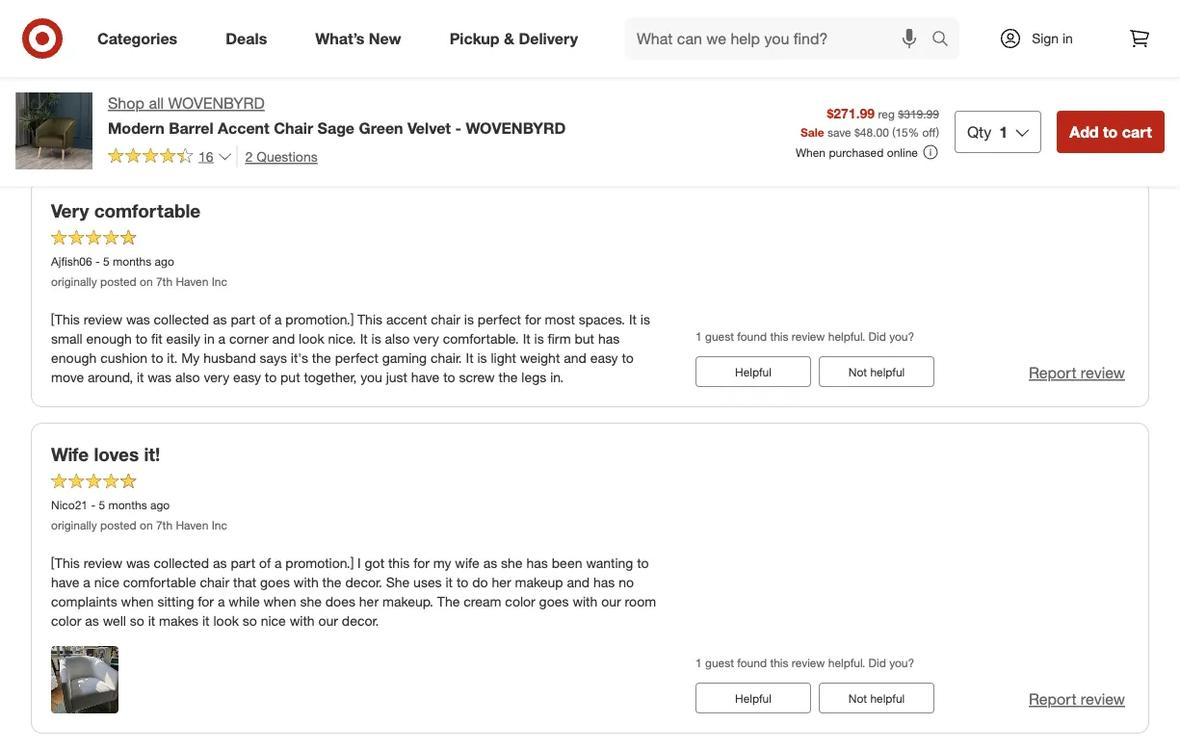 Task type: vqa. For each thing, say whether or not it's contained in the screenshot.
Type
no



Task type: describe. For each thing, give the bounding box(es) containing it.
%
[[909, 125, 920, 139]]

originally for ajfish06
[[51, 275, 97, 289]]

is up weight
[[535, 331, 544, 348]]

with
[[1022, 42, 1053, 61]]

husband
[[204, 350, 256, 367]]

is down comfortable. at the top
[[478, 350, 487, 367]]

chair inside "[this review was collected as part of a promotion.] this accent chair is perfect for most spaces. it is small enough to fit easily in a corner and look nice. it is also very comfortable. it is firm but has enough cushion to it. my husband says it's the perfect gaming chair. it is light weight and easy to move around, it was also very easy to put together, you just have to screw the legs in."
[[431, 312, 461, 329]]

sale
[[801, 125, 825, 139]]

0 vertical spatial perfect
[[478, 312, 521, 329]]

What can we help you find? suggestions appear below search field
[[626, 17, 937, 60]]

has for wife loves it!
[[594, 575, 615, 592]]

i
[[358, 556, 361, 572]]

well
[[103, 613, 126, 630]]

1 for wife loves it!
[[696, 657, 702, 671]]

15
[[896, 125, 909, 139]]

wife loves it!
[[51, 444, 160, 466]]

fit
[[151, 331, 163, 348]]

0 vertical spatial the
[[312, 350, 331, 367]]

1 vertical spatial she
[[300, 594, 322, 611]]

this inside [this review was collected as part of a promotion.] i got this for my wife as she has been wanting to have a nice comfortable chair that goes with the decor. she uses it to do her makeup and has no complaints when sitting for a while when she does her makeup. the cream color goes with our room color as well so it makes it look so nice with our decor.
[[388, 556, 410, 572]]

it up the
[[446, 575, 453, 592]]

0 horizontal spatial our
[[319, 613, 338, 630]]

7th for ajfish06 - 5 months ago originally posted on 7th haven inc
[[156, 275, 173, 289]]

a left while
[[218, 594, 225, 611]]

velvet
[[408, 118, 451, 137]]

around,
[[88, 370, 133, 386]]

chair
[[274, 118, 313, 137]]

not helpful for wife loves it!
[[849, 692, 905, 706]]

for inside "[this review was collected as part of a promotion.] this accent chair is perfect for most spaces. it is small enough to fit easily in a corner and look nice. it is also very comfortable. it is firm but has enough cushion to it. my husband says it's the perfect gaming chair. it is light weight and easy to move around, it was also very easy to put together, you just have to screw the legs in."
[[525, 312, 541, 329]]

gaming
[[382, 350, 427, 367]]

that
[[233, 575, 257, 592]]

ajfish06
[[51, 255, 92, 269]]

reg
[[879, 106, 895, 121]]

chair inside [this review was collected as part of a promotion.] i got this for my wife as she has been wanting to have a nice comfortable chair that goes with the decor. she uses it to do her makeup and has no complaints when sitting for a while when she does her makeup. the cream color goes with our room color as well so it makes it look so nice with our decor.
[[200, 575, 230, 592]]

16
[[199, 148, 214, 165]]

my
[[433, 556, 452, 572]]

is down this
[[372, 331, 381, 348]]

1 horizontal spatial nice
[[261, 613, 286, 630]]

light
[[491, 350, 517, 367]]

together,
[[304, 370, 357, 386]]

to left do
[[457, 575, 469, 592]]

posted for nico21
[[100, 519, 137, 533]]

0 vertical spatial enough
[[86, 331, 132, 348]]

add to cart
[[1070, 122, 1153, 141]]

have inside "[this review was collected as part of a promotion.] this accent chair is perfect for most spaces. it is small enough to fit easily in a corner and look nice. it is also very comfortable. it is firm but has enough cushion to it. my husband says it's the perfect gaming chair. it is light weight and easy to move around, it was also very easy to put together, you just have to screw the legs in."
[[411, 370, 440, 386]]

very comfortable
[[51, 200, 201, 222]]

1 horizontal spatial her
[[492, 575, 512, 592]]

1 horizontal spatial very
[[414, 331, 439, 348]]

1 vertical spatial the
[[499, 370, 518, 386]]

0 vertical spatial easy
[[591, 350, 618, 367]]

helpful. for very comfortable
[[829, 330, 866, 344]]

says
[[260, 350, 287, 367]]

was for loves
[[126, 556, 150, 572]]

1 horizontal spatial in
[[1063, 30, 1074, 47]]

just
[[386, 370, 408, 386]]

months for ajfish06
[[113, 255, 152, 269]]

0 vertical spatial 1
[[1000, 122, 1008, 141]]

delivery
[[519, 29, 578, 48]]

1 guest found this review helpful. did you? for very comfortable
[[696, 330, 915, 344]]

do
[[472, 575, 488, 592]]

you? for very comfortable
[[890, 330, 915, 344]]

spaces.
[[579, 312, 626, 329]]

nico21
[[51, 498, 88, 513]]

0 horizontal spatial wovenbyrd
[[168, 94, 265, 113]]

is right spaces.
[[641, 312, 651, 329]]

2 questions link
[[237, 145, 318, 167]]

1 horizontal spatial goes
[[539, 594, 569, 611]]

3
[[574, 128, 583, 147]]

inc for ajfish06 - 5 months ago originally posted on 7th haven inc
[[212, 275, 227, 289]]

nice.
[[328, 331, 356, 348]]

1 horizontal spatial wovenbyrd
[[466, 118, 566, 137]]

guest review image 1 of 1, zoom in image
[[51, 647, 119, 715]]

we found 3 matching reviews
[[504, 128, 707, 147]]

0 horizontal spatial nice
[[94, 575, 119, 592]]

while
[[229, 594, 260, 611]]

uses
[[414, 575, 442, 592]]

complaints
[[51, 594, 117, 611]]

With photos checkbox
[[995, 42, 1015, 61]]

to right wanting
[[637, 556, 649, 572]]

when purchased online
[[796, 145, 919, 159]]

0 horizontal spatial perfect
[[335, 350, 379, 367]]

pickup & delivery
[[450, 29, 578, 48]]

it down this
[[360, 331, 368, 348]]

weight
[[520, 350, 560, 367]]

1 when from the left
[[121, 594, 154, 611]]

as down complaints
[[85, 613, 99, 630]]

sitting
[[158, 594, 194, 611]]

0 horizontal spatial color
[[51, 613, 81, 630]]

makes
[[159, 613, 199, 630]]

2 so from the left
[[243, 613, 257, 630]]

[this for very
[[51, 312, 80, 329]]

in.
[[551, 370, 564, 386]]

2 when from the left
[[264, 594, 296, 611]]

1 horizontal spatial color
[[505, 594, 536, 611]]

cushion
[[100, 350, 148, 367]]

very
[[51, 200, 89, 222]]

0 vertical spatial our
[[602, 594, 621, 611]]

0 vertical spatial found
[[530, 128, 570, 147]]

matching
[[587, 128, 651, 147]]

1 so from the left
[[130, 613, 144, 630]]

(
[[893, 125, 896, 139]]

reviews
[[655, 128, 707, 147]]

helpful button for very comfortable
[[696, 357, 812, 388]]

a up complaints
[[83, 575, 90, 592]]

2
[[245, 148, 253, 165]]

1 vertical spatial with
[[573, 594, 598, 611]]

to left it.
[[151, 350, 163, 367]]

easily
[[166, 331, 200, 348]]

purchased
[[829, 145, 884, 159]]

modern
[[108, 118, 165, 137]]

ago for ajfish06 - 5 months ago originally posted on 7th haven inc
[[155, 255, 174, 269]]

off
[[923, 125, 937, 139]]

makeup.
[[383, 594, 434, 611]]

collected for wife loves it!
[[154, 556, 209, 572]]

0 vertical spatial and
[[272, 331, 295, 348]]

$271.99
[[827, 105, 875, 121]]

it right spaces.
[[629, 312, 637, 329]]

0 horizontal spatial goes
[[260, 575, 290, 592]]

with photos
[[1022, 42, 1105, 61]]

0 horizontal spatial easy
[[233, 370, 261, 386]]

posted for ajfish06
[[100, 275, 137, 289]]

$319.99
[[899, 106, 940, 121]]

haven for ajfish06 - 5 months ago originally posted on 7th haven inc
[[176, 275, 209, 289]]

5 for ajfish06
[[103, 255, 110, 269]]

[this review was collected as part of a promotion.] i got this for my wife as she has been wanting to have a nice comfortable chair that goes with the decor. she uses it to do her makeup and has no complaints when sitting for a while when she does her makeup. the cream color goes with our room color as well so it makes it look so nice with our decor.
[[51, 556, 657, 630]]

when
[[796, 145, 826, 159]]

not for wife loves it!
[[849, 692, 868, 706]]

photos
[[1057, 42, 1105, 61]]

green
[[359, 118, 403, 137]]

to down "chair."
[[444, 370, 455, 386]]

promotion.] for very comfortable
[[286, 312, 354, 329]]

got
[[365, 556, 385, 572]]

qty
[[968, 122, 992, 141]]

not helpful button for wife loves it!
[[819, 684, 935, 715]]

comfortable.
[[443, 331, 519, 348]]

of for very comfortable
[[259, 312, 271, 329]]

1 vertical spatial her
[[359, 594, 379, 611]]

was for comfortable
[[126, 312, 150, 329]]

image of modern barrel accent chair sage green velvet - wovenbyrd image
[[15, 93, 93, 170]]

of for wife loves it!
[[259, 556, 271, 572]]

it up weight
[[523, 331, 531, 348]]

nico21 - 5 months ago originally posted on 7th haven inc
[[51, 498, 227, 533]]

not helpful for very comfortable
[[849, 365, 905, 380]]

1 vertical spatial very
[[204, 370, 230, 386]]

0 vertical spatial she
[[501, 556, 523, 572]]

verified purchases
[[1022, 68, 1150, 86]]

it inside "[this review was collected as part of a promotion.] this accent chair is perfect for most spaces. it is small enough to fit easily in a corner and look nice. it is also very comfortable. it is firm but has enough cushion to it. my husband says it's the perfect gaming chair. it is light weight and easy to move around, it was also very easy to put together, you just have to screw the legs in."
[[137, 370, 144, 386]]

a up husband
[[218, 331, 226, 348]]

5 for nico21
[[99, 498, 105, 513]]

pickup
[[450, 29, 500, 48]]

all
[[149, 94, 164, 113]]

1 vertical spatial enough
[[51, 350, 97, 367]]

48.00
[[861, 125, 890, 139]]

what's new link
[[299, 17, 426, 60]]

1 vertical spatial and
[[564, 350, 587, 367]]

online
[[888, 145, 919, 159]]

0 vertical spatial decor.
[[345, 575, 382, 592]]

report for wife loves it!
[[1029, 691, 1077, 710]]

no
[[619, 575, 634, 592]]

accent
[[386, 312, 427, 329]]

it!
[[144, 444, 160, 466]]

on for nico21
[[140, 519, 153, 533]]

it up screw
[[466, 350, 474, 367]]

sage
[[318, 118, 355, 137]]

my
[[181, 350, 200, 367]]

guest for very comfortable
[[706, 330, 734, 344]]

sign in link
[[983, 17, 1104, 60]]

a left i
[[275, 556, 282, 572]]

search
[[923, 31, 970, 50]]

look inside "[this review was collected as part of a promotion.] this accent chair is perfect for most spaces. it is small enough to fit easily in a corner and look nice. it is also very comfortable. it is firm but has enough cushion to it. my husband says it's the perfect gaming chair. it is light weight and easy to move around, it was also very easy to put together, you just have to screw the legs in."
[[299, 331, 324, 348]]



Task type: locate. For each thing, give the bounding box(es) containing it.
1 helpful from the top
[[871, 365, 905, 380]]

0 vertical spatial ago
[[155, 255, 174, 269]]

firm
[[548, 331, 571, 348]]

1 helpful button from the top
[[696, 357, 812, 388]]

she
[[386, 575, 410, 592]]

part inside "[this review was collected as part of a promotion.] this accent chair is perfect for most spaces. it is small enough to fit easily in a corner and look nice. it is also very comfortable. it is firm but has enough cushion to it. my husband says it's the perfect gaming chair. it is light weight and easy to move around, it was also very easy to put together, you just have to screw the legs in."
[[231, 312, 255, 329]]

for
[[525, 312, 541, 329], [414, 556, 430, 572], [198, 594, 214, 611]]

also up gaming
[[385, 331, 410, 348]]

helpful.
[[829, 330, 866, 344], [829, 657, 866, 671]]

save
[[828, 125, 852, 139]]

of inside "[this review was collected as part of a promotion.] this accent chair is perfect for most spaces. it is small enough to fit easily in a corner and look nice. it is also very comfortable. it is firm but has enough cushion to it. my husband says it's the perfect gaming chair. it is light weight and easy to move around, it was also very easy to put together, you just have to screw the legs in."
[[259, 312, 271, 329]]

0 vertical spatial you?
[[890, 330, 915, 344]]

when right while
[[264, 594, 296, 611]]

part for very comfortable
[[231, 312, 255, 329]]

0 vertical spatial 5
[[103, 255, 110, 269]]

1 vertical spatial chair
[[200, 575, 230, 592]]

originally for nico21
[[51, 519, 97, 533]]

0 vertical spatial has
[[598, 331, 620, 348]]

cream
[[464, 594, 502, 611]]

- right nico21
[[91, 498, 95, 513]]

0 horizontal spatial her
[[359, 594, 379, 611]]

- right the ajfish06
[[95, 255, 100, 269]]

posted
[[100, 275, 137, 289], [100, 519, 137, 533]]

and inside [this review was collected as part of a promotion.] i got this for my wife as she has been wanting to have a nice comfortable chair that goes with the decor. she uses it to do her makeup and has no complaints when sitting for a while when she does her makeup. the cream color goes with our room color as well so it makes it look so nice with our decor.
[[567, 575, 590, 592]]

[this inside [this review was collected as part of a promotion.] i got this for my wife as she has been wanting to have a nice comfortable chair that goes with the decor. she uses it to do her makeup and has no complaints when sitting for a while when she does her makeup. the cream color goes with our room color as well so it makes it look so nice with our decor.
[[51, 556, 80, 572]]

[this up small
[[51, 312, 80, 329]]

wovenbyrd
[[168, 94, 265, 113], [466, 118, 566, 137]]

1 vertical spatial not helpful button
[[819, 684, 935, 715]]

1 vertical spatial not
[[849, 692, 868, 706]]

for left most
[[525, 312, 541, 329]]

0 vertical spatial posted
[[100, 275, 137, 289]]

have inside [this review was collected as part of a promotion.] i got this for my wife as she has been wanting to have a nice comfortable chair that goes with the decor. she uses it to do her makeup and has no complaints when sitting for a while when she does her makeup. the cream color goes with our room color as well so it makes it look so nice with our decor.
[[51, 575, 79, 592]]

helpful for wife loves it!
[[736, 692, 772, 706]]

room
[[625, 594, 657, 611]]

2 [this from the top
[[51, 556, 80, 572]]

of inside [this review was collected as part of a promotion.] i got this for my wife as she has been wanting to have a nice comfortable chair that goes with the decor. she uses it to do her makeup and has no complaints when sitting for a while when she does her makeup. the cream color goes with our room color as well so it makes it look so nice with our decor.
[[259, 556, 271, 572]]

decor. down i
[[345, 575, 382, 592]]

goes right that at the bottom
[[260, 575, 290, 592]]

inc inside ajfish06 - 5 months ago originally posted on 7th haven inc
[[212, 275, 227, 289]]

0 vertical spatial haven
[[176, 275, 209, 289]]

7th inside ajfish06 - 5 months ago originally posted on 7th haven inc
[[156, 275, 173, 289]]

cart
[[1123, 122, 1153, 141]]

-
[[455, 118, 462, 137], [95, 255, 100, 269], [91, 498, 95, 513]]

report review button for very comfortable
[[1029, 363, 1126, 385]]

ago for nico21 - 5 months ago originally posted on 7th haven inc
[[150, 498, 170, 513]]

haven for nico21 - 5 months ago originally posted on 7th haven inc
[[176, 519, 209, 533]]

nice up complaints
[[94, 575, 119, 592]]

did
[[869, 330, 887, 344], [869, 657, 887, 671]]

questions
[[257, 148, 318, 165]]

- inside nico21 - 5 months ago originally posted on 7th haven inc
[[91, 498, 95, 513]]

not for very comfortable
[[849, 365, 868, 380]]

2 helpful from the top
[[871, 692, 905, 706]]

inc
[[212, 275, 227, 289], [212, 519, 227, 533]]

as up do
[[484, 556, 498, 572]]

categories
[[97, 29, 178, 48]]

found for very comfortable
[[738, 330, 767, 344]]

to down says
[[265, 370, 277, 386]]

0 horizontal spatial in
[[204, 331, 215, 348]]

comfortable inside [this review was collected as part of a promotion.] i got this for my wife as she has been wanting to have a nice comfortable chair that goes with the decor. she uses it to do her makeup and has no complaints when sitting for a while when she does her makeup. the cream color goes with our room color as well so it makes it look so nice with our decor.
[[123, 575, 196, 592]]

the up together,
[[312, 350, 331, 367]]

promotion.] inside [this review was collected as part of a promotion.] i got this for my wife as she has been wanting to have a nice comfortable chair that goes with the decor. she uses it to do her makeup and has no complaints when sitting for a while when she does her makeup. the cream color goes with our room color as well so it makes it look so nice with our decor.
[[286, 556, 354, 572]]

she up makeup
[[501, 556, 523, 572]]

1 helpful. from the top
[[829, 330, 866, 344]]

2 collected from the top
[[154, 556, 209, 572]]

and down 'but'
[[564, 350, 587, 367]]

promotion.] for wife loves it!
[[286, 556, 354, 572]]

- for nico21 - 5 months ago originally posted on 7th haven inc
[[91, 498, 95, 513]]

with
[[294, 575, 319, 592], [573, 594, 598, 611], [290, 613, 315, 630]]

2 vertical spatial and
[[567, 575, 590, 592]]

was inside [this review was collected as part of a promotion.] i got this for my wife as she has been wanting to have a nice comfortable chair that goes with the decor. she uses it to do her makeup and has no complaints when sitting for a while when she does her makeup. the cream color goes with our room color as well so it makes it look so nice with our decor.
[[126, 556, 150, 572]]

1 on from the top
[[140, 275, 153, 289]]

put
[[281, 370, 300, 386]]

1 report review from the top
[[1029, 364, 1126, 383]]

2 vertical spatial found
[[738, 657, 767, 671]]

did for very comfortable
[[869, 330, 887, 344]]

2 not helpful button from the top
[[819, 684, 935, 715]]

her right do
[[492, 575, 512, 592]]

this
[[771, 330, 789, 344], [388, 556, 410, 572], [771, 657, 789, 671]]

months for nico21
[[108, 498, 147, 513]]

1 vertical spatial goes
[[539, 594, 569, 611]]

perfect
[[478, 312, 521, 329], [335, 350, 379, 367]]

when up well on the bottom left of page
[[121, 594, 154, 611]]

small
[[51, 331, 83, 348]]

posted inside ajfish06 - 5 months ago originally posted on 7th haven inc
[[100, 275, 137, 289]]

add to cart button
[[1058, 111, 1165, 153]]

as down nico21 - 5 months ago originally posted on 7th haven inc
[[213, 556, 227, 572]]

promotion.]
[[286, 312, 354, 329], [286, 556, 354, 572]]

1 horizontal spatial chair
[[431, 312, 461, 329]]

5 right nico21
[[99, 498, 105, 513]]

on for ajfish06
[[140, 275, 153, 289]]

wife
[[455, 556, 480, 572]]

1 vertical spatial found
[[738, 330, 767, 344]]

to down spaces.
[[622, 350, 634, 367]]

originally inside ajfish06 - 5 months ago originally posted on 7th haven inc
[[51, 275, 97, 289]]

we
[[504, 128, 526, 147]]

1 part from the top
[[231, 312, 255, 329]]

part up that at the bottom
[[231, 556, 255, 572]]

1 horizontal spatial also
[[385, 331, 410, 348]]

guest for wife loves it!
[[706, 657, 734, 671]]

1 vertical spatial 1
[[696, 330, 702, 344]]

1 helpful from the top
[[736, 365, 772, 380]]

wife
[[51, 444, 89, 466]]

have down gaming
[[411, 370, 440, 386]]

1 you? from the top
[[890, 330, 915, 344]]

1 vertical spatial also
[[175, 370, 200, 386]]

did for wife loves it!
[[869, 657, 887, 671]]

review inside [this review was collected as part of a promotion.] i got this for my wife as she has been wanting to have a nice comfortable chair that goes with the decor. she uses it to do her makeup and has no complaints when sitting for a while when she does her makeup. the cream color goes with our room color as well so it makes it look so nice with our decor.
[[84, 556, 122, 572]]

nice right makes
[[261, 613, 286, 630]]

2 of from the top
[[259, 556, 271, 572]]

her right does at the bottom left
[[359, 594, 379, 611]]

color down complaints
[[51, 613, 81, 630]]

2 report from the top
[[1029, 691, 1077, 710]]

months down loves
[[108, 498, 147, 513]]

not helpful
[[849, 365, 905, 380], [849, 692, 905, 706]]

so right well on the bottom left of page
[[130, 613, 144, 630]]

chair up "chair."
[[431, 312, 461, 329]]

1 not helpful button from the top
[[819, 357, 935, 388]]

to right add
[[1104, 122, 1118, 141]]

0 vertical spatial helpful
[[736, 365, 772, 380]]

1 of from the top
[[259, 312, 271, 329]]

report review button for wife loves it!
[[1029, 690, 1126, 712]]

easy down 'but'
[[591, 350, 618, 367]]

the inside [this review was collected as part of a promotion.] i got this for my wife as she has been wanting to have a nice comfortable chair that goes with the decor. she uses it to do her makeup and has no complaints when sitting for a while when she does her makeup. the cream color goes with our room color as well so it makes it look so nice with our decor.
[[323, 575, 342, 592]]

for right sitting
[[198, 594, 214, 611]]

in inside "[this review was collected as part of a promotion.] this accent chair is perfect for most spaces. it is small enough to fit easily in a corner and look nice. it is also very comfortable. it is firm but has enough cushion to it. my husband says it's the perfect gaming chair. it is light weight and easy to move around, it was also very easy to put together, you just have to screw the legs in."
[[204, 331, 215, 348]]

0 vertical spatial helpful
[[871, 365, 905, 380]]

to left fit
[[136, 331, 148, 348]]

this for very comfortable
[[771, 330, 789, 344]]

has up makeup
[[527, 556, 548, 572]]

on inside nico21 - 5 months ago originally posted on 7th haven inc
[[140, 519, 153, 533]]

2 report review from the top
[[1029, 691, 1126, 710]]

add
[[1070, 122, 1099, 141]]

new
[[369, 29, 402, 48]]

for up uses
[[414, 556, 430, 572]]

1 collected from the top
[[154, 312, 209, 329]]

2 posted from the top
[[100, 519, 137, 533]]

so down while
[[243, 613, 257, 630]]

makeup
[[515, 575, 564, 592]]

on down it!
[[140, 519, 153, 533]]

2 originally from the top
[[51, 519, 97, 533]]

1 promotion.] from the top
[[286, 312, 354, 329]]

1 not helpful from the top
[[849, 365, 905, 380]]

barrel
[[169, 118, 214, 137]]

on up fit
[[140, 275, 153, 289]]

2 vertical spatial with
[[290, 613, 315, 630]]

inc inside nico21 - 5 months ago originally posted on 7th haven inc
[[212, 519, 227, 533]]

very
[[414, 331, 439, 348], [204, 370, 230, 386]]

1 did from the top
[[869, 330, 887, 344]]

0 vertical spatial helpful.
[[829, 330, 866, 344]]

of up corner
[[259, 312, 271, 329]]

0 horizontal spatial for
[[198, 594, 214, 611]]

screw
[[459, 370, 495, 386]]

1 7th from the top
[[156, 275, 173, 289]]

1 originally from the top
[[51, 275, 97, 289]]

part inside [this review was collected as part of a promotion.] i got this for my wife as she has been wanting to have a nice comfortable chair that goes with the decor. she uses it to do her makeup and has no complaints when sitting for a while when she does her makeup. the cream color goes with our room color as well so it makes it look so nice with our decor.
[[231, 556, 255, 572]]

is up comfortable. at the top
[[464, 312, 474, 329]]

2 inc from the top
[[212, 519, 227, 533]]

0 vertical spatial of
[[259, 312, 271, 329]]

collected inside [this review was collected as part of a promotion.] i got this for my wife as she has been wanting to have a nice comfortable chair that goes with the decor. she uses it to do her makeup and has no complaints when sitting for a while when she does her makeup. the cream color goes with our room color as well so it makes it look so nice with our decor.
[[154, 556, 209, 572]]

wanting
[[586, 556, 634, 572]]

very down husband
[[204, 370, 230, 386]]

report review for very comfortable
[[1029, 364, 1126, 383]]

0 vertical spatial part
[[231, 312, 255, 329]]

5 inside ajfish06 - 5 months ago originally posted on 7th haven inc
[[103, 255, 110, 269]]

[this for wife
[[51, 556, 80, 572]]

0 vertical spatial collected
[[154, 312, 209, 329]]

2 guest from the top
[[706, 657, 734, 671]]

2 vertical spatial for
[[198, 594, 214, 611]]

1 horizontal spatial she
[[501, 556, 523, 572]]

2 did from the top
[[869, 657, 887, 671]]

1 inc from the top
[[212, 275, 227, 289]]

1 for very comfortable
[[696, 330, 702, 344]]

look inside [this review was collected as part of a promotion.] i got this for my wife as she has been wanting to have a nice comfortable chair that goes with the decor. she uses it to do her makeup and has no complaints when sitting for a while when she does her makeup. the cream color goes with our room color as well so it makes it look so nice with our decor.
[[213, 613, 239, 630]]

1 vertical spatial [this
[[51, 556, 80, 572]]

0 vertical spatial [this
[[51, 312, 80, 329]]

enough up move
[[51, 350, 97, 367]]

1 vertical spatial inc
[[212, 519, 227, 533]]

- inside ajfish06 - 5 months ago originally posted on 7th haven inc
[[95, 255, 100, 269]]

$
[[855, 125, 861, 139]]

0 vertical spatial promotion.]
[[286, 312, 354, 329]]

nice
[[94, 575, 119, 592], [261, 613, 286, 630]]

it left makes
[[148, 613, 155, 630]]

2 part from the top
[[231, 556, 255, 572]]

1 vertical spatial collected
[[154, 556, 209, 572]]

2 promotion.] from the top
[[286, 556, 354, 572]]

2 vertical spatial was
[[126, 556, 150, 572]]

it down cushion at left top
[[137, 370, 144, 386]]

sign
[[1032, 30, 1059, 47]]

was down it.
[[148, 370, 172, 386]]

0 vertical spatial have
[[411, 370, 440, 386]]

not helpful button for very comfortable
[[819, 357, 935, 388]]

2 on from the top
[[140, 519, 153, 533]]

report review
[[1029, 364, 1126, 383], [1029, 691, 1126, 710]]

you? for wife loves it!
[[890, 657, 915, 671]]

easy
[[591, 350, 618, 367], [233, 370, 261, 386]]

0 vertical spatial her
[[492, 575, 512, 592]]

helpful for wife loves it!
[[871, 692, 905, 706]]

5 inside nico21 - 5 months ago originally posted on 7th haven inc
[[99, 498, 105, 513]]

1 vertical spatial -
[[95, 255, 100, 269]]

originally inside nico21 - 5 months ago originally posted on 7th haven inc
[[51, 519, 97, 533]]

0 vertical spatial comfortable
[[94, 200, 201, 222]]

has for very comfortable
[[598, 331, 620, 348]]

1 vertical spatial not helpful
[[849, 692, 905, 706]]

guest
[[706, 330, 734, 344], [706, 657, 734, 671]]

[this inside "[this review was collected as part of a promotion.] this accent chair is perfect for most spaces. it is small enough to fit easily in a corner and look nice. it is also very comfortable. it is firm but has enough cushion to it. my husband says it's the perfect gaming chair. it is light weight and easy to move around, it was also very easy to put together, you just have to screw the legs in."
[[51, 312, 80, 329]]

not
[[849, 365, 868, 380], [849, 692, 868, 706]]

1 posted from the top
[[100, 275, 137, 289]]

5 right the ajfish06
[[103, 255, 110, 269]]

but
[[575, 331, 595, 348]]

most
[[545, 312, 575, 329]]

haven inside nico21 - 5 months ago originally posted on 7th haven inc
[[176, 519, 209, 533]]

you
[[361, 370, 382, 386]]

helpful
[[871, 365, 905, 380], [871, 692, 905, 706]]

1 vertical spatial originally
[[51, 519, 97, 533]]

2 vertical spatial has
[[594, 575, 615, 592]]

part for wife loves it!
[[231, 556, 255, 572]]

0 horizontal spatial when
[[121, 594, 154, 611]]

verified
[[1022, 68, 1074, 86]]

have
[[411, 370, 440, 386], [51, 575, 79, 592]]

color down makeup
[[505, 594, 536, 611]]

1 vertical spatial helpful.
[[829, 657, 866, 671]]

1 vertical spatial 5
[[99, 498, 105, 513]]

2 7th from the top
[[156, 519, 173, 533]]

0 vertical spatial originally
[[51, 275, 97, 289]]

chair.
[[431, 350, 462, 367]]

the
[[437, 594, 460, 611]]

also
[[385, 331, 410, 348], [175, 370, 200, 386]]

months down very comfortable
[[113, 255, 152, 269]]

move
[[51, 370, 84, 386]]

)
[[937, 125, 940, 139]]

goes down makeup
[[539, 594, 569, 611]]

originally down nico21
[[51, 519, 97, 533]]

- for ajfish06 - 5 months ago originally posted on 7th haven inc
[[95, 255, 100, 269]]

is
[[464, 312, 474, 329], [641, 312, 651, 329], [372, 331, 381, 348], [535, 331, 544, 348], [478, 350, 487, 367]]

haven inside ajfish06 - 5 months ago originally posted on 7th haven inc
[[176, 275, 209, 289]]

2 vertical spatial 1
[[696, 657, 702, 671]]

when
[[121, 594, 154, 611], [264, 594, 296, 611]]

helpful for very comfortable
[[871, 365, 905, 380]]

a up says
[[275, 312, 282, 329]]

2 horizontal spatial for
[[525, 312, 541, 329]]

this for wife loves it!
[[771, 657, 789, 671]]

1 horizontal spatial easy
[[591, 350, 618, 367]]

0 vertical spatial for
[[525, 312, 541, 329]]

1 vertical spatial has
[[527, 556, 548, 572]]

look down while
[[213, 613, 239, 630]]

originally down the ajfish06
[[51, 275, 97, 289]]

promotion.] left i
[[286, 556, 354, 572]]

0 vertical spatial with
[[294, 575, 319, 592]]

0 vertical spatial not
[[849, 365, 868, 380]]

1 vertical spatial easy
[[233, 370, 261, 386]]

on inside ajfish06 - 5 months ago originally posted on 7th haven inc
[[140, 275, 153, 289]]

0 horizontal spatial also
[[175, 370, 200, 386]]

1 vertical spatial report
[[1029, 691, 1077, 710]]

7th down it!
[[156, 519, 173, 533]]

7th inside nico21 - 5 months ago originally posted on 7th haven inc
[[156, 519, 173, 533]]

does
[[326, 594, 356, 611]]

1 horizontal spatial so
[[243, 613, 257, 630]]

been
[[552, 556, 583, 572]]

1 guest from the top
[[706, 330, 734, 344]]

part
[[231, 312, 255, 329], [231, 556, 255, 572]]

ago inside nico21 - 5 months ago originally posted on 7th haven inc
[[150, 498, 170, 513]]

1 vertical spatial color
[[51, 613, 81, 630]]

1 vertical spatial helpful
[[871, 692, 905, 706]]

0 vertical spatial in
[[1063, 30, 1074, 47]]

[this up complaints
[[51, 556, 80, 572]]

was up cushion at left top
[[126, 312, 150, 329]]

1 horizontal spatial have
[[411, 370, 440, 386]]

2 vertical spatial the
[[323, 575, 342, 592]]

helpful. for wife loves it!
[[829, 657, 866, 671]]

loves
[[94, 444, 139, 466]]

shop
[[108, 94, 145, 113]]

1 not from the top
[[849, 365, 868, 380]]

report for very comfortable
[[1029, 364, 1077, 383]]

it.
[[167, 350, 178, 367]]

ago down very comfortable
[[155, 255, 174, 269]]

our down no
[[602, 594, 621, 611]]

0 vertical spatial inc
[[212, 275, 227, 289]]

collected inside "[this review was collected as part of a promotion.] this accent chair is perfect for most spaces. it is small enough to fit easily in a corner and look nice. it is also very comfortable. it is firm but has enough cushion to it. my husband says it's the perfect gaming chair. it is light weight and easy to move around, it was also very easy to put together, you just have to screw the legs in."
[[154, 312, 209, 329]]

look
[[299, 331, 324, 348], [213, 613, 239, 630]]

2 report review button from the top
[[1029, 690, 1126, 712]]

1 vertical spatial part
[[231, 556, 255, 572]]

perfect down nice. on the left top of page
[[335, 350, 379, 367]]

- inside shop all wovenbyrd modern barrel accent chair sage green velvet - wovenbyrd
[[455, 118, 462, 137]]

ago inside ajfish06 - 5 months ago originally posted on 7th haven inc
[[155, 255, 174, 269]]

accent
[[218, 118, 270, 137]]

report review for wife loves it!
[[1029, 691, 1126, 710]]

to inside "button"
[[1104, 122, 1118, 141]]

0 vertical spatial did
[[869, 330, 887, 344]]

purchases
[[1078, 68, 1150, 86]]

1 vertical spatial 1 guest found this review helpful. did you?
[[696, 657, 915, 671]]

the up does at the bottom left
[[323, 575, 342, 592]]

review inside "[this review was collected as part of a promotion.] this accent chair is perfect for most spaces. it is small enough to fit easily in a corner and look nice. it is also very comfortable. it is firm but has enough cushion to it. my husband says it's the perfect gaming chair. it is light weight and easy to move around, it was also very easy to put together, you just have to screw the legs in."
[[84, 312, 122, 329]]

0 vertical spatial very
[[414, 331, 439, 348]]

0 vertical spatial helpful button
[[696, 357, 812, 388]]

months inside ajfish06 - 5 months ago originally posted on 7th haven inc
[[113, 255, 152, 269]]

wovenbyrd left 3
[[466, 118, 566, 137]]

2 not helpful from the top
[[849, 692, 905, 706]]

our down does at the bottom left
[[319, 613, 338, 630]]

it right makes
[[202, 613, 210, 630]]

1 1 guest found this review helpful. did you? from the top
[[696, 330, 915, 344]]

easy down husband
[[233, 370, 261, 386]]

1 vertical spatial on
[[140, 519, 153, 533]]

in right sign
[[1063, 30, 1074, 47]]

1 vertical spatial comfortable
[[123, 575, 196, 592]]

found for wife loves it!
[[738, 657, 767, 671]]

has inside "[this review was collected as part of a promotion.] this accent chair is perfect for most spaces. it is small enough to fit easily in a corner and look nice. it is also very comfortable. it is firm but has enough cushion to it. my husband says it's the perfect gaming chair. it is light weight and easy to move around, it was also very easy to put together, you just have to screw the legs in."
[[598, 331, 620, 348]]

1 guest found this review helpful. did you? for wife loves it!
[[696, 657, 915, 671]]

chair left that at the bottom
[[200, 575, 230, 592]]

1 vertical spatial our
[[319, 613, 338, 630]]

collected up sitting
[[154, 556, 209, 572]]

0 vertical spatial nice
[[94, 575, 119, 592]]

1 report review button from the top
[[1029, 363, 1126, 385]]

ago down it!
[[150, 498, 170, 513]]

1 report from the top
[[1029, 364, 1077, 383]]

posted inside nico21 - 5 months ago originally posted on 7th haven inc
[[100, 519, 137, 533]]

the
[[312, 350, 331, 367], [499, 370, 518, 386], [323, 575, 342, 592]]

promotion.] up nice. on the left top of page
[[286, 312, 354, 329]]

1 horizontal spatial when
[[264, 594, 296, 611]]

Verified purchases checkbox
[[995, 68, 1015, 87]]

[this review was collected as part of a promotion.] this accent chair is perfect for most spaces. it is small enough to fit easily in a corner and look nice. it is also very comfortable. it is firm but has enough cushion to it. my husband says it's the perfect gaming chair. it is light weight and easy to move around, it was also very easy to put together, you just have to screw the legs in.
[[51, 312, 651, 386]]

what's new
[[315, 29, 402, 48]]

of up while
[[259, 556, 271, 572]]

2 questions
[[245, 148, 318, 165]]

haven up sitting
[[176, 519, 209, 533]]

0 horizontal spatial very
[[204, 370, 230, 386]]

2 vertical spatial this
[[771, 657, 789, 671]]

0 vertical spatial report
[[1029, 364, 1077, 383]]

0 vertical spatial guest
[[706, 330, 734, 344]]

legs
[[522, 370, 547, 386]]

1 vertical spatial was
[[148, 370, 172, 386]]

search button
[[923, 17, 970, 64]]

comfortable down 16 link
[[94, 200, 201, 222]]

corner
[[229, 331, 269, 348]]

comfortable up sitting
[[123, 575, 196, 592]]

1 horizontal spatial for
[[414, 556, 430, 572]]

helpful button for wife loves it!
[[696, 684, 812, 715]]

0 vertical spatial not helpful button
[[819, 357, 935, 388]]

and up says
[[272, 331, 295, 348]]

also down my
[[175, 370, 200, 386]]

was down nico21 - 5 months ago originally posted on 7th haven inc
[[126, 556, 150, 572]]

promotion.] inside "[this review was collected as part of a promotion.] this accent chair is perfect for most spaces. it is small enough to fit easily in a corner and look nice. it is also very comfortable. it is firm but has enough cushion to it. my husband says it's the perfect gaming chair. it is light weight and easy to move around, it was also very easy to put together, you just have to screw the legs in."
[[286, 312, 354, 329]]

as inside "[this review was collected as part of a promotion.] this accent chair is perfect for most spaces. it is small enough to fit easily in a corner and look nice. it is also very comfortable. it is firm but has enough cushion to it. my husband says it's the perfect gaming chair. it is light weight and easy to move around, it was also very easy to put together, you just have to screw the legs in."
[[213, 312, 227, 329]]

2 helpful. from the top
[[829, 657, 866, 671]]

7th for nico21 - 5 months ago originally posted on 7th haven inc
[[156, 519, 173, 533]]

months inside nico21 - 5 months ago originally posted on 7th haven inc
[[108, 498, 147, 513]]

collected for very comfortable
[[154, 312, 209, 329]]

1 [this from the top
[[51, 312, 80, 329]]

in right easily
[[204, 331, 215, 348]]

7th up fit
[[156, 275, 173, 289]]

2 you? from the top
[[890, 657, 915, 671]]

ago
[[155, 255, 174, 269], [150, 498, 170, 513]]

has down spaces.
[[598, 331, 620, 348]]

1 vertical spatial decor.
[[342, 613, 379, 630]]

2 not from the top
[[849, 692, 868, 706]]

0 horizontal spatial she
[[300, 594, 322, 611]]

posted down very comfortable
[[100, 275, 137, 289]]

perfect up comfortable. at the top
[[478, 312, 521, 329]]

collected up easily
[[154, 312, 209, 329]]

1 vertical spatial you?
[[890, 657, 915, 671]]

color
[[505, 594, 536, 611], [51, 613, 81, 630]]

2 helpful button from the top
[[696, 684, 812, 715]]

1 haven from the top
[[176, 275, 209, 289]]

2 haven from the top
[[176, 519, 209, 533]]

0 vertical spatial also
[[385, 331, 410, 348]]

helpful for very comfortable
[[736, 365, 772, 380]]

inc for nico21 - 5 months ago originally posted on 7th haven inc
[[212, 519, 227, 533]]

and down been
[[567, 575, 590, 592]]

16 link
[[108, 145, 233, 169]]

2 1 guest found this review helpful. did you? from the top
[[696, 657, 915, 671]]

0 horizontal spatial so
[[130, 613, 144, 630]]

have up complaints
[[51, 575, 79, 592]]

enough up cushion at left top
[[86, 331, 132, 348]]

2 helpful from the top
[[736, 692, 772, 706]]

part up corner
[[231, 312, 255, 329]]

her
[[492, 575, 512, 592], [359, 594, 379, 611]]

1 horizontal spatial our
[[602, 594, 621, 611]]

1 horizontal spatial look
[[299, 331, 324, 348]]

0 vertical spatial report review button
[[1029, 363, 1126, 385]]



